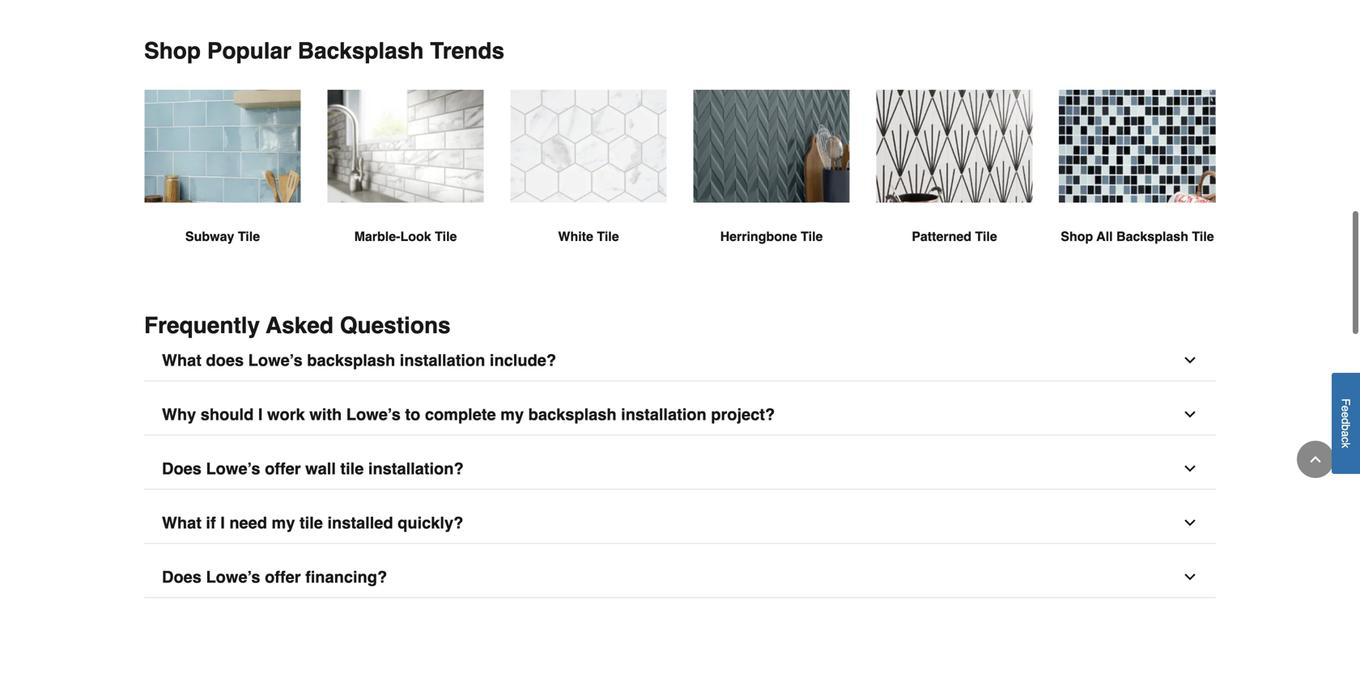 Task type: describe. For each thing, give the bounding box(es) containing it.
1 vertical spatial installation
[[621, 406, 707, 425]]

backsplash for tile
[[1117, 229, 1189, 244]]

why should i work with lowe's to complete my backsplash installation project?
[[162, 406, 775, 425]]

wall
[[305, 460, 336, 479]]

c
[[1340, 438, 1353, 443]]

my inside button
[[501, 406, 524, 425]]

white tile link
[[510, 90, 667, 286]]

installed
[[328, 514, 393, 533]]

project?
[[711, 406, 775, 425]]

b
[[1340, 425, 1353, 431]]

look
[[400, 229, 431, 244]]

i for if
[[220, 514, 225, 533]]

backsplash for trends
[[298, 38, 424, 64]]

tile for patterned tile
[[975, 229, 998, 244]]

f
[[1340, 399, 1353, 406]]

white
[[558, 229, 594, 244]]

subway tile link
[[144, 90, 301, 286]]

why
[[162, 406, 196, 425]]

d
[[1340, 419, 1353, 425]]

financing?
[[305, 569, 387, 587]]

tile inside does lowe's offer wall tile installation? button
[[340, 460, 364, 479]]

my inside button
[[272, 514, 295, 533]]

a light blue subway tile kitchen backsplash and kitchen utensils. image
[[144, 90, 301, 246]]

chevron down image for installation?
[[1182, 461, 1199, 478]]

patterned
[[912, 229, 972, 244]]

does
[[206, 352, 244, 370]]

quickly?
[[398, 514, 463, 533]]

does for does lowe's offer financing?
[[162, 569, 202, 587]]

does lowe's offer wall tile installation? button
[[144, 449, 1216, 491]]

to
[[405, 406, 421, 425]]

include?
[[490, 352, 556, 370]]

shop popular backsplash trends
[[144, 38, 505, 64]]

chevron down image inside does lowe's offer financing? button
[[1182, 570, 1199, 586]]

offer for wall
[[265, 460, 301, 479]]

0 horizontal spatial installation
[[400, 352, 485, 370]]

questions
[[340, 313, 451, 339]]

what does lowe's backsplash installation include? button
[[144, 341, 1216, 382]]

shop all backsplash tile
[[1061, 229, 1215, 244]]

installation?
[[368, 460, 464, 479]]

subway tile
[[185, 229, 260, 244]]

complete
[[425, 406, 496, 425]]

why should i work with lowe's to complete my backsplash installation project? button
[[144, 395, 1216, 436]]

marble-
[[354, 229, 400, 244]]

6 tile from the left
[[1192, 229, 1215, 244]]

shop for shop all backsplash tile
[[1061, 229, 1094, 244]]

chevron down image for include?
[[1182, 353, 1199, 369]]

chevron down image
[[1182, 516, 1199, 532]]

shop all backsplash tile link
[[1059, 90, 1216, 286]]

does lowe's offer financing?
[[162, 569, 387, 587]]

a
[[1340, 431, 1353, 438]]

chevron down image for lowe's
[[1182, 407, 1199, 423]]



Task type: locate. For each thing, give the bounding box(es) containing it.
lowe's inside 'why should i work with lowe's to complete my backsplash installation project?' button
[[346, 406, 401, 425]]

shop
[[144, 38, 201, 64], [1061, 229, 1094, 244]]

1 vertical spatial i
[[220, 514, 225, 533]]

installation up 'complete'
[[400, 352, 485, 370]]

1 horizontal spatial my
[[501, 406, 524, 425]]

0 vertical spatial what
[[162, 352, 202, 370]]

1 horizontal spatial backsplash
[[1117, 229, 1189, 244]]

marble-look tile link
[[327, 90, 484, 286]]

0 vertical spatial does
[[162, 460, 202, 479]]

i inside button
[[220, 514, 225, 533]]

0 horizontal spatial backsplash
[[307, 352, 395, 370]]

i left work
[[258, 406, 263, 425]]

scroll to top element
[[1297, 441, 1335, 479]]

what
[[162, 352, 202, 370], [162, 514, 202, 533]]

frequently
[[144, 313, 260, 339]]

a black-and-white patterned backsplash and a copper pot. image
[[876, 90, 1033, 246]]

0 vertical spatial installation
[[400, 352, 485, 370]]

chevron down image inside what does lowe's backsplash installation include? button
[[1182, 353, 1199, 369]]

0 horizontal spatial i
[[220, 514, 225, 533]]

2 does from the top
[[162, 569, 202, 587]]

0 horizontal spatial tile
[[300, 514, 323, 533]]

marble-look tile
[[354, 229, 457, 244]]

backsplash down "include?"
[[529, 406, 617, 425]]

chevron down image inside 'why should i work with lowe's to complete my backsplash installation project?' button
[[1182, 407, 1199, 423]]

1 vertical spatial shop
[[1061, 229, 1094, 244]]

2 e from the top
[[1340, 412, 1353, 419]]

backsplash
[[298, 38, 424, 64], [1117, 229, 1189, 244]]

e up d
[[1340, 406, 1353, 412]]

what for what does lowe's backsplash installation include?
[[162, 352, 202, 370]]

2 tile from the left
[[435, 229, 457, 244]]

tile right the wall
[[340, 460, 364, 479]]

1 vertical spatial does
[[162, 569, 202, 587]]

backsplash down questions
[[307, 352, 395, 370]]

herringbone
[[720, 229, 797, 244]]

0 vertical spatial tile
[[340, 460, 364, 479]]

1 horizontal spatial backsplash
[[529, 406, 617, 425]]

1 horizontal spatial installation
[[621, 406, 707, 425]]

herringbone tile link
[[693, 90, 850, 286]]

e up b on the right of the page
[[1340, 412, 1353, 419]]

1 does from the top
[[162, 460, 202, 479]]

trends
[[430, 38, 505, 64]]

installation
[[400, 352, 485, 370], [621, 406, 707, 425]]

should
[[201, 406, 254, 425]]

does lowe's offer financing? button
[[144, 558, 1216, 599]]

what for what if i need my tile installed quickly?
[[162, 514, 202, 533]]

my right 'complete'
[[501, 406, 524, 425]]

1 vertical spatial backsplash
[[1117, 229, 1189, 244]]

chevron down image inside does lowe's offer wall tile installation? button
[[1182, 461, 1199, 478]]

need
[[229, 514, 267, 533]]

1 what from the top
[[162, 352, 202, 370]]

a blue, black, teal and aqua mosaic tile backsplash and a basket on the counter. image
[[1059, 90, 1216, 247]]

white hexagonal tile with gray accents. image
[[510, 90, 667, 246]]

my
[[501, 406, 524, 425], [272, 514, 295, 533]]

if
[[206, 514, 216, 533]]

what if i need my tile installed quickly?
[[162, 514, 463, 533]]

1 e from the top
[[1340, 406, 1353, 412]]

2 offer from the top
[[265, 569, 301, 587]]

lowe's down need
[[206, 569, 260, 587]]

i
[[258, 406, 263, 425], [220, 514, 225, 533]]

tile for herringbone tile
[[801, 229, 823, 244]]

k
[[1340, 443, 1353, 449]]

offer down what if i need my tile installed quickly?
[[265, 569, 301, 587]]

popular
[[207, 38, 292, 64]]

tile for subway tile
[[238, 229, 260, 244]]

2 what from the top
[[162, 514, 202, 533]]

work
[[267, 406, 305, 425]]

3 chevron down image from the top
[[1182, 461, 1199, 478]]

patterned tile
[[912, 229, 998, 244]]

does inside does lowe's offer wall tile installation? button
[[162, 460, 202, 479]]

lowe's inside does lowe's offer financing? button
[[206, 569, 260, 587]]

3 tile from the left
[[597, 229, 619, 244]]

1 chevron down image from the top
[[1182, 353, 1199, 369]]

shop left all
[[1061, 229, 1094, 244]]

what inside button
[[162, 514, 202, 533]]

1 horizontal spatial i
[[258, 406, 263, 425]]

chevron up image
[[1308, 452, 1324, 468]]

1 vertical spatial my
[[272, 514, 295, 533]]

lowe's inside does lowe's offer wall tile installation? button
[[206, 460, 260, 479]]

offer for financing?
[[265, 569, 301, 587]]

a white ceramic stone backsplash behind a kitchen sink with a stainless faucet. image
[[327, 90, 484, 246]]

offer
[[265, 460, 301, 479], [265, 569, 301, 587]]

0 vertical spatial backsplash
[[298, 38, 424, 64]]

does
[[162, 460, 202, 479], [162, 569, 202, 587]]

lowe's left "to"
[[346, 406, 401, 425]]

0 horizontal spatial shop
[[144, 38, 201, 64]]

all
[[1097, 229, 1113, 244]]

tile for white tile
[[597, 229, 619, 244]]

subway
[[185, 229, 234, 244]]

installation down what does lowe's backsplash installation include? button
[[621, 406, 707, 425]]

f e e d b a c k button
[[1332, 373, 1361, 475]]

0 vertical spatial my
[[501, 406, 524, 425]]

herringbone tile
[[720, 229, 823, 244]]

asked
[[266, 313, 334, 339]]

lowe's inside what does lowe's backsplash installation include? button
[[248, 352, 303, 370]]

1 vertical spatial offer
[[265, 569, 301, 587]]

chevron down image
[[1182, 353, 1199, 369], [1182, 407, 1199, 423], [1182, 461, 1199, 478], [1182, 570, 1199, 586]]

5 tile from the left
[[975, 229, 998, 244]]

lowe's down should
[[206, 460, 260, 479]]

1 horizontal spatial shop
[[1061, 229, 1094, 244]]

patterned tile link
[[876, 90, 1033, 286]]

i inside button
[[258, 406, 263, 425]]

1 vertical spatial what
[[162, 514, 202, 533]]

0 horizontal spatial my
[[272, 514, 295, 533]]

tile left installed
[[300, 514, 323, 533]]

does inside does lowe's offer financing? button
[[162, 569, 202, 587]]

1 tile from the left
[[238, 229, 260, 244]]

1 vertical spatial backsplash
[[529, 406, 617, 425]]

a dark gray herringbone backsplash and kitchen utensils on a counter. image
[[693, 90, 850, 246]]

frequently asked questions
[[144, 313, 451, 339]]

1 offer from the top
[[265, 460, 301, 479]]

what if i need my tile installed quickly? button
[[144, 504, 1216, 545]]

does for does lowe's offer wall tile installation?
[[162, 460, 202, 479]]

does lowe's offer wall tile installation?
[[162, 460, 464, 479]]

2 chevron down image from the top
[[1182, 407, 1199, 423]]

0 vertical spatial i
[[258, 406, 263, 425]]

i for should
[[258, 406, 263, 425]]

lowe's down "frequently asked questions"
[[248, 352, 303, 370]]

what inside button
[[162, 352, 202, 370]]

1 horizontal spatial tile
[[340, 460, 364, 479]]

4 chevron down image from the top
[[1182, 570, 1199, 586]]

tile
[[238, 229, 260, 244], [435, 229, 457, 244], [597, 229, 619, 244], [801, 229, 823, 244], [975, 229, 998, 244], [1192, 229, 1215, 244]]

white tile
[[558, 229, 619, 244]]

backsplash
[[307, 352, 395, 370], [529, 406, 617, 425]]

shop for shop popular backsplash trends
[[144, 38, 201, 64]]

what does lowe's backsplash installation include?
[[162, 352, 556, 370]]

tile inside what if i need my tile installed quickly? button
[[300, 514, 323, 533]]

0 vertical spatial backsplash
[[307, 352, 395, 370]]

what left if
[[162, 514, 202, 533]]

my right need
[[272, 514, 295, 533]]

f e e d b a c k
[[1340, 399, 1353, 449]]

shop left popular
[[144, 38, 201, 64]]

offer left the wall
[[265, 460, 301, 479]]

0 vertical spatial shop
[[144, 38, 201, 64]]

1 vertical spatial tile
[[300, 514, 323, 533]]

what down frequently
[[162, 352, 202, 370]]

tile inside "link"
[[597, 229, 619, 244]]

lowe's
[[248, 352, 303, 370], [346, 406, 401, 425], [206, 460, 260, 479], [206, 569, 260, 587]]

0 vertical spatial offer
[[265, 460, 301, 479]]

tile
[[340, 460, 364, 479], [300, 514, 323, 533]]

with
[[310, 406, 342, 425]]

i right if
[[220, 514, 225, 533]]

4 tile from the left
[[801, 229, 823, 244]]

0 horizontal spatial backsplash
[[298, 38, 424, 64]]

e
[[1340, 406, 1353, 412], [1340, 412, 1353, 419]]



Task type: vqa. For each thing, say whether or not it's contained in the screenshot.
Work
yes



